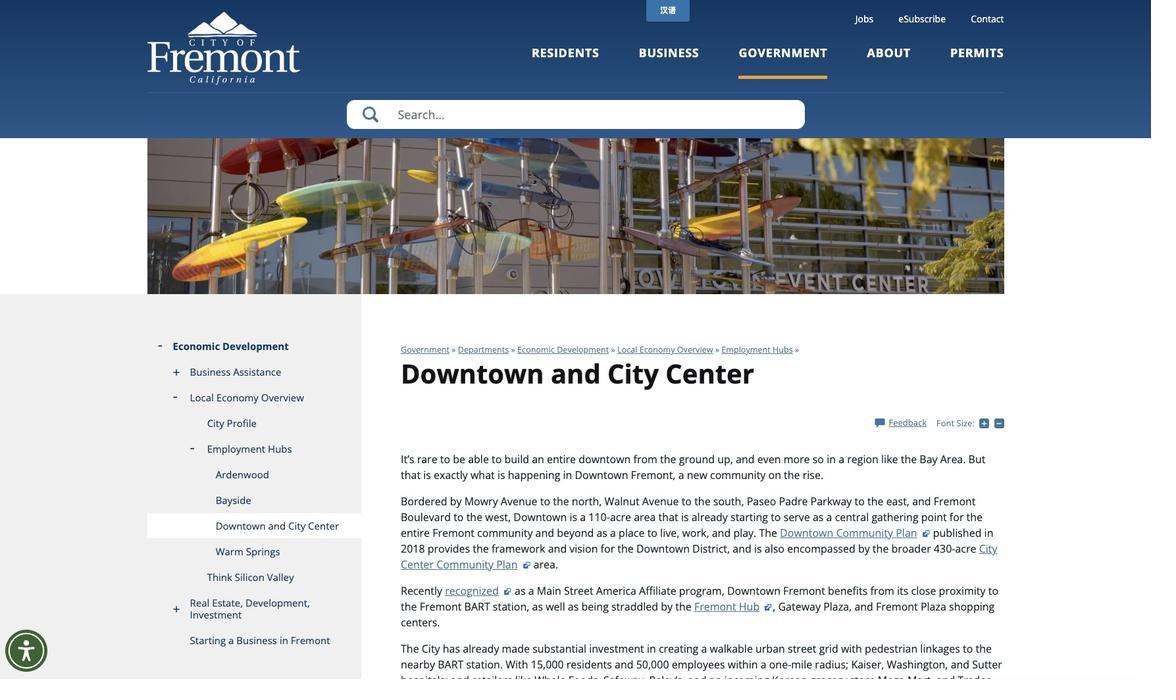 Task type: vqa. For each thing, say whether or not it's contained in the screenshot.
Business Assistance link
yes



Task type: describe. For each thing, give the bounding box(es) containing it.
size:
[[957, 418, 975, 429]]

feedback
[[889, 417, 927, 429]]

0 horizontal spatial employment hubs link
[[147, 437, 362, 462]]

city inside "link"
[[288, 520, 306, 533]]

ardenwood
[[216, 468, 269, 482]]

0 horizontal spatial economic
[[173, 340, 220, 353]]

it's rare to be able to build an entire downtown from the ground up, and even more so in a region like the bay area. but that is exactly what is happening in downtown fremont, a new community on the rise.
[[401, 453, 986, 483]]

bart inside the 'the city has already made substantial investment in creating a walkable urban street grid with pedestrian linkages to the nearby bart station. with 15,000 residents and 50,000 employees within a one-mile radius; kaiser, washington, and sutter hospitals; and retailers like whole foods, safeway, raley's, and an incoming korean grocery store mega mart, and trad'
[[438, 658, 464, 672]]

the down place
[[618, 542, 634, 557]]

central
[[835, 510, 869, 525]]

fremont down development,
[[291, 634, 330, 648]]

the city has already made substantial investment in creating a walkable urban street grid with pedestrian linkages to the nearby bart station. with 15,000 residents and 50,000 employees within a one-mile radius; kaiser, washington, and sutter hospitals; and retailers like whole foods, safeway, raley's, and an incoming korean grocery store mega mart, and trad
[[401, 642, 1003, 680]]

the left east,
[[868, 495, 884, 509]]

font size:
[[937, 418, 975, 429]]

program,
[[679, 584, 725, 599]]

residents
[[567, 658, 612, 672]]

plaza
[[921, 600, 947, 615]]

the inside the 'the city has already made substantial investment in creating a walkable urban street grid with pedestrian linkages to the nearby bart station. with 15,000 residents and 50,000 employees within a one-mile radius; kaiser, washington, and sutter hospitals; and retailers like whole foods, safeway, raley's, and an incoming korean grocery store mega mart, and trad'
[[976, 642, 992, 657]]

america
[[597, 584, 637, 599]]

ground
[[679, 453, 715, 467]]

but
[[969, 453, 986, 467]]

street
[[564, 584, 594, 599]]

the up published
[[967, 510, 983, 525]]

local economy overview
[[190, 391, 304, 405]]

warm springs
[[216, 545, 280, 559]]

the down downtown community plan link
[[873, 542, 889, 557]]

gathering
[[872, 510, 919, 525]]

from for the
[[634, 453, 658, 467]]

downtown inside published in 2018 provides the framework and vision for the downtown district, and is also encompassed by the broader 430-acre
[[637, 542, 690, 557]]

ardenwood link
[[147, 462, 362, 488]]

provides
[[428, 542, 470, 557]]

1 vertical spatial economy
[[216, 391, 259, 405]]

to right able
[[492, 453, 502, 467]]

mile
[[792, 658, 813, 672]]

fremont up gateway
[[784, 584, 826, 599]]

downtown inside downtown and city center "link"
[[216, 520, 266, 533]]

like inside it's rare to be able to build an entire downtown from the ground up, and even more so in a region like the bay area. but that is exactly what is happening in downtown fremont, a new community on the rise.
[[882, 453, 899, 467]]

city profile
[[207, 417, 257, 430]]

close
[[912, 584, 937, 599]]

a down 'parkway'
[[827, 510, 833, 525]]

to right the boulevard
[[454, 510, 464, 525]]

government for government » departments » economic development » local economy overview » employment hubs downtown and city center
[[401, 345, 450, 356]]

bordered
[[401, 495, 448, 509]]

1 avenue from the left
[[501, 495, 538, 509]]

colorful glass art in front of downtown event center building with some greenery image
[[147, 138, 1005, 295]]

city inside 'link'
[[207, 417, 224, 430]]

urban
[[756, 642, 786, 657]]

bart inside as a main street america affiliate program, downtown fremont benefits from its close proximity to the fremont bart station, as well as being straddled by the
[[465, 600, 490, 615]]

happening
[[508, 468, 561, 483]]

1 vertical spatial local economy overview link
[[147, 385, 362, 411]]

about
[[868, 45, 911, 61]]

the down program,
[[676, 600, 692, 615]]

it's
[[401, 453, 415, 467]]

is up "work,"
[[681, 510, 689, 525]]

and inside , gateway plaza, and fremont plaza shopping centers.
[[855, 600, 874, 615]]

play. the
[[734, 526, 778, 541]]

and inside downtown and city center "link"
[[268, 520, 286, 533]]

in inside starting a business in fremont link
[[280, 634, 288, 648]]

city profile link
[[147, 411, 362, 437]]

already inside bordered by mowry avenue to the north, walnut avenue to the south, paseo padre parkway to the east, and fremont boulevard to the west, downtown is a 110-acre area that is already starting to serve as a central gathering point for the entire fremont community and beyond as a place to live, work, and play. the
[[692, 510, 728, 525]]

published
[[934, 526, 982, 541]]

about link
[[868, 45, 911, 79]]

feedback link
[[875, 417, 927, 429]]

downtown community plan link
[[780, 526, 931, 541]]

washington,
[[887, 658, 949, 672]]

new
[[687, 468, 708, 483]]

to inside the 'the city has already made substantial investment in creating a walkable urban street grid with pedestrian linkages to the nearby bart station. with 15,000 residents and 50,000 employees within a one-mile radius; kaiser, washington, and sutter hospitals; and retailers like whole foods, safeway, raley's, and an incoming korean grocery store mega mart, and trad'
[[963, 642, 973, 657]]

as down 110- on the right bottom
[[597, 526, 608, 541]]

like inside the 'the city has already made substantial investment in creating a walkable urban street grid with pedestrian linkages to the nearby bart station. with 15,000 residents and 50,000 employees within a one-mile radius; kaiser, washington, and sutter hospitals; and retailers like whole foods, safeway, raley's, and an incoming korean grocery store mega mart, and trad'
[[515, 674, 532, 680]]

substantial
[[533, 642, 587, 657]]

serve
[[784, 510, 810, 525]]

fremont down recently recognized
[[420, 600, 462, 615]]

so
[[813, 453, 824, 467]]

government link inside columnusercontrol3 main content
[[401, 345, 450, 356]]

jobs link
[[856, 13, 874, 25]]

walkable
[[710, 642, 753, 657]]

downtown inside bordered by mowry avenue to the north, walnut avenue to the south, paseo padre parkway to the east, and fremont boulevard to the west, downtown is a 110-acre area that is already starting to serve as a central gathering point for the entire fremont community and beyond as a place to live, work, and play. the
[[514, 510, 567, 525]]

community inside it's rare to be able to build an entire downtown from the ground up, and even more so in a region like the bay area. but that is exactly what is happening in downtown fremont, a new community on the rise.
[[711, 468, 766, 483]]

to down new
[[682, 495, 692, 509]]

is right what
[[498, 468, 505, 483]]

downtown inside it's rare to be able to build an entire downtown from the ground up, and even more so in a region like the bay area. but that is exactly what is happening in downtown fremont, a new community on the rise.
[[575, 468, 629, 483]]

that inside it's rare to be able to build an entire downtown from the ground up, and even more so in a region like the bay area. but that is exactly what is happening in downtown fremont, a new community on the rise.
[[401, 468, 421, 483]]

framework
[[492, 542, 546, 557]]

- link
[[995, 417, 1007, 429]]

business for business
[[639, 45, 700, 61]]

acre inside bordered by mowry avenue to the north, walnut avenue to the south, paseo padre parkway to the east, and fremont boulevard to the west, downtown is a 110-acre area that is already starting to serve as a central gathering point for the entire fremont community and beyond as a place to live, work, and play. the
[[610, 510, 632, 525]]

a up "employees"
[[702, 642, 707, 657]]

live,
[[661, 526, 680, 541]]

a inside as a main street america affiliate program, downtown fremont benefits from its close proximity to the fremont bart station, as well as being straddled by the
[[529, 584, 534, 599]]

Search text field
[[347, 100, 805, 129]]

shopping
[[950, 600, 995, 615]]

grocery
[[811, 674, 847, 680]]

work,
[[683, 526, 710, 541]]

a right starting
[[229, 634, 234, 648]]

0 horizontal spatial overview
[[261, 391, 304, 405]]

0 horizontal spatial local
[[190, 391, 214, 405]]

government for government
[[739, 45, 828, 61]]

that inside bordered by mowry avenue to the north, walnut avenue to the south, paseo padre parkway to the east, and fremont boulevard to the west, downtown is a 110-acre area that is already starting to serve as a central gathering point for the entire fremont community and beyond as a place to live, work, and play. the
[[659, 510, 679, 525]]

in right so
[[827, 453, 836, 467]]

within
[[728, 658, 758, 672]]

1 horizontal spatial economic development link
[[518, 345, 609, 356]]

broader
[[892, 542, 932, 557]]

430-
[[934, 542, 956, 557]]

as down street
[[568, 600, 579, 615]]

the down more
[[784, 468, 800, 483]]

permits
[[951, 45, 1005, 61]]

esubscribe
[[899, 13, 946, 25]]

bayside
[[216, 494, 251, 507]]

an inside it's rare to be able to build an entire downtown from the ground up, and even more so in a region like the bay area. but that is exactly what is happening in downtown fremont, a new community on the rise.
[[532, 453, 544, 467]]

1 horizontal spatial community
[[837, 526, 894, 541]]

pedestrian
[[865, 642, 918, 657]]

beyond
[[557, 526, 594, 541]]

0 vertical spatial local economy overview link
[[618, 345, 713, 356]]

profile
[[227, 417, 257, 430]]

area
[[634, 510, 656, 525]]

from for its
[[871, 584, 895, 599]]

as down 'parkway'
[[813, 510, 824, 525]]

jobs
[[856, 13, 874, 25]]

economy inside government » departments » economic development » local economy overview » employment hubs downtown and city center
[[640, 345, 675, 356]]

city inside government » departments » economic development » local economy overview » employment hubs downtown and city center
[[608, 356, 659, 392]]

think silicon valley
[[207, 571, 294, 584]]

110-
[[589, 510, 610, 525]]

1 horizontal spatial government link
[[739, 45, 828, 79]]

warm springs link
[[147, 540, 362, 565]]

has
[[443, 642, 460, 657]]

to up central
[[855, 495, 865, 509]]

starting
[[731, 510, 768, 525]]

is up beyond
[[570, 510, 578, 525]]

also
[[765, 542, 785, 557]]

+
[[990, 417, 995, 429]]

north,
[[572, 495, 602, 509]]

to left live,
[[648, 526, 658, 541]]

economic inside government » departments » economic development » local economy overview » employment hubs downtown and city center
[[518, 345, 555, 356]]

downtown community plan
[[780, 526, 918, 541]]

development inside government » departments » economic development » local economy overview » employment hubs downtown and city center
[[557, 345, 609, 356]]

starting a business in fremont
[[190, 634, 330, 648]]

station.
[[467, 658, 503, 672]]

walnut
[[605, 495, 640, 509]]

50,000
[[637, 658, 669, 672]]

starting
[[190, 634, 226, 648]]

employees
[[672, 658, 725, 672]]

real estate, development, investment link
[[147, 591, 362, 628]]

residents
[[532, 45, 600, 61]]

even
[[758, 453, 781, 467]]

station,
[[493, 600, 530, 615]]

the up fremont,
[[661, 453, 677, 467]]

fremont inside , gateway plaza, and fremont plaza shopping centers.
[[877, 600, 918, 615]]

0 vertical spatial plan
[[896, 526, 918, 541]]



Task type: locate. For each thing, give the bounding box(es) containing it.
downtown and city center
[[216, 520, 339, 533]]

an down "employees"
[[710, 674, 722, 680]]

being
[[582, 600, 609, 615]]

1 horizontal spatial by
[[661, 600, 673, 615]]

0 horizontal spatial government link
[[401, 345, 450, 356]]

bay
[[920, 453, 938, 467]]

1 horizontal spatial that
[[659, 510, 679, 525]]

by inside bordered by mowry avenue to the north, walnut avenue to the south, paseo padre parkway to the east, and fremont boulevard to the west, downtown is a 110-acre area that is already starting to serve as a central gathering point for the entire fremont community and beyond as a place to live, work, and play. the
[[450, 495, 462, 509]]

rise.
[[803, 468, 824, 483]]

made
[[502, 642, 530, 657]]

0 vertical spatial overview
[[677, 345, 713, 356]]

well
[[546, 600, 565, 615]]

0 vertical spatial government
[[739, 45, 828, 61]]

0 vertical spatial acre
[[610, 510, 632, 525]]

a down north,
[[580, 510, 586, 525]]

city inside city center community plan
[[980, 542, 998, 557]]

economy
[[640, 345, 675, 356], [216, 391, 259, 405]]

0 horizontal spatial entire
[[401, 526, 430, 541]]

in down development,
[[280, 634, 288, 648]]

incoming
[[725, 674, 770, 680]]

departments
[[458, 345, 509, 356]]

1 horizontal spatial avenue
[[643, 495, 679, 509]]

1 horizontal spatial bart
[[465, 600, 490, 615]]

the left bay
[[901, 453, 917, 467]]

fremont,
[[631, 468, 676, 483]]

1 horizontal spatial government
[[739, 45, 828, 61]]

community inside bordered by mowry avenue to the north, walnut avenue to the south, paseo padre parkway to the east, and fremont boulevard to the west, downtown is a 110-acre area that is already starting to serve as a central gathering point for the entire fremont community and beyond as a place to live, work, and play. the
[[477, 526, 533, 541]]

0 vertical spatial an
[[532, 453, 544, 467]]

korean
[[773, 674, 808, 680]]

0 vertical spatial economy
[[640, 345, 675, 356]]

1 horizontal spatial entire
[[547, 453, 576, 467]]

like right 'region'
[[882, 453, 899, 467]]

»
[[452, 345, 456, 356], [511, 345, 515, 356], [611, 345, 616, 356], [716, 345, 720, 356]]

a left one-
[[761, 658, 767, 672]]

economic
[[173, 340, 220, 353], [518, 345, 555, 356]]

0 horizontal spatial local economy overview link
[[147, 385, 362, 411]]

to down happening
[[540, 495, 551, 509]]

a left place
[[610, 526, 616, 541]]

as up station,
[[515, 584, 526, 599]]

downtown
[[579, 453, 631, 467]]

1 horizontal spatial from
[[871, 584, 895, 599]]

like
[[882, 453, 899, 467], [515, 674, 532, 680]]

0 horizontal spatial business
[[190, 366, 231, 379]]

2 avenue from the left
[[643, 495, 679, 509]]

0 horizontal spatial by
[[450, 495, 462, 509]]

0 horizontal spatial for
[[601, 542, 615, 557]]

0 horizontal spatial plan
[[497, 558, 518, 572]]

an up happening
[[532, 453, 544, 467]]

2 vertical spatial business
[[237, 634, 277, 648]]

in up north,
[[563, 468, 572, 483]]

district,
[[693, 542, 730, 557]]

1 vertical spatial business
[[190, 366, 231, 379]]

1 vertical spatial local
[[190, 391, 214, 405]]

from left its
[[871, 584, 895, 599]]

the left north,
[[553, 495, 569, 509]]

1 horizontal spatial local economy overview link
[[618, 345, 713, 356]]

acre inside published in 2018 provides the framework and vision for the downtown district, and is also encompassed by the broader 430-acre
[[956, 542, 977, 557]]

15,000
[[531, 658, 564, 672]]

by inside as a main street america affiliate program, downtown fremont benefits from its close proximity to the fremont bart station, as well as being straddled by the
[[661, 600, 673, 615]]

already up station.
[[463, 642, 499, 657]]

bart down recognized 'link'
[[465, 600, 490, 615]]

0 horizontal spatial economic development link
[[147, 334, 362, 360]]

avenue
[[501, 495, 538, 509], [643, 495, 679, 509]]

employment hubs
[[207, 443, 292, 456]]

1 vertical spatial center
[[308, 520, 339, 533]]

centers.
[[401, 616, 440, 630]]

1 vertical spatial government link
[[401, 345, 450, 356]]

estate,
[[212, 597, 243, 610]]

1 vertical spatial government
[[401, 345, 450, 356]]

0 horizontal spatial acre
[[610, 510, 632, 525]]

to left serve
[[771, 510, 781, 525]]

the up the 'centers.'
[[401, 600, 417, 615]]

1 horizontal spatial like
[[882, 453, 899, 467]]

1 vertical spatial employment
[[207, 443, 266, 456]]

for
[[950, 510, 964, 525], [601, 542, 615, 557]]

is down rare
[[424, 468, 431, 483]]

to left be
[[440, 453, 450, 467]]

an
[[532, 453, 544, 467], [710, 674, 722, 680]]

from up fremont,
[[634, 453, 658, 467]]

-
[[1005, 417, 1007, 429]]

springs
[[246, 545, 280, 559]]

government inside government » departments » economic development » local economy overview » employment hubs downtown and city center
[[401, 345, 450, 356]]

on
[[769, 468, 782, 483]]

1 horizontal spatial hubs
[[773, 345, 793, 356]]

its
[[898, 584, 909, 599]]

city center community plan link
[[401, 542, 998, 572]]

in right published
[[985, 526, 994, 541]]

city inside the 'the city has already made substantial investment in creating a walkable urban street grid with pedestrian linkages to the nearby bart station. with 15,000 residents and 50,000 employees within a one-mile radius; kaiser, washington, and sutter hospitals; and retailers like whole foods, safeway, raley's, and an incoming korean grocery store mega mart, and trad'
[[422, 642, 440, 657]]

straddled
[[612, 600, 659, 615]]

1 vertical spatial by
[[859, 542, 870, 557]]

0 horizontal spatial community
[[477, 526, 533, 541]]

by down affiliate on the bottom of page
[[661, 600, 673, 615]]

0 horizontal spatial center
[[308, 520, 339, 533]]

2018
[[401, 542, 425, 557]]

mart,
[[908, 674, 934, 680]]

that up live,
[[659, 510, 679, 525]]

1 vertical spatial for
[[601, 542, 615, 557]]

south,
[[714, 495, 744, 509]]

by inside published in 2018 provides the framework and vision for the downtown district, and is also encompassed by the broader 430-acre
[[859, 542, 870, 557]]

in
[[827, 453, 836, 467], [563, 468, 572, 483], [985, 526, 994, 541], [280, 634, 288, 648], [647, 642, 656, 657]]

1 » from the left
[[452, 345, 456, 356]]

business for business assistance
[[190, 366, 231, 379]]

one-
[[770, 658, 792, 672]]

downtown and city center link
[[147, 514, 362, 540]]

safeway,
[[604, 674, 647, 680]]

and
[[551, 356, 601, 392], [736, 453, 755, 467], [913, 495, 932, 509], [268, 520, 286, 533], [536, 526, 555, 541], [712, 526, 731, 541], [548, 542, 567, 557], [733, 542, 752, 557], [855, 600, 874, 615], [615, 658, 634, 672], [951, 658, 970, 672], [451, 674, 470, 680], [688, 674, 707, 680], [937, 674, 956, 680]]

downtown inside as a main street america affiliate program, downtown fremont benefits from its close proximity to the fremont bart station, as well as being straddled by the
[[728, 584, 781, 599]]

center
[[666, 356, 755, 392], [308, 520, 339, 533], [401, 558, 434, 572]]

place
[[619, 526, 645, 541]]

departments link
[[458, 345, 509, 356]]

permits link
[[951, 45, 1005, 79]]

0 horizontal spatial employment
[[207, 443, 266, 456]]

recently
[[401, 584, 443, 599]]

fremont up 'point'
[[934, 495, 976, 509]]

0 vertical spatial hubs
[[773, 345, 793, 356]]

0 vertical spatial like
[[882, 453, 899, 467]]

1 vertical spatial community
[[477, 526, 533, 541]]

plan
[[896, 526, 918, 541], [497, 558, 518, 572]]

the down mowry
[[467, 510, 483, 525]]

entire inside it's rare to be able to build an entire downtown from the ground up, and even more so in a region like the bay area. but that is exactly what is happening in downtown fremont, a new community on the rise.
[[547, 453, 576, 467]]

government link
[[739, 45, 828, 79], [401, 345, 450, 356]]

as left well
[[532, 600, 543, 615]]

2 horizontal spatial center
[[666, 356, 755, 392]]

2 vertical spatial center
[[401, 558, 434, 572]]

economic up business assistance
[[173, 340, 220, 353]]

1 horizontal spatial an
[[710, 674, 722, 680]]

entire up happening
[[547, 453, 576, 467]]

community down "provides"
[[437, 558, 494, 572]]

east,
[[887, 495, 910, 509]]

from inside as a main street america affiliate program, downtown fremont benefits from its close proximity to the fremont bart station, as well as being straddled by the
[[871, 584, 895, 599]]

plan down the framework
[[497, 558, 518, 572]]

the up sutter
[[976, 642, 992, 657]]

fremont hub link
[[695, 600, 773, 615]]

fremont down program,
[[695, 600, 737, 615]]

0 horizontal spatial like
[[515, 674, 532, 680]]

development,
[[246, 597, 310, 610]]

store
[[850, 674, 876, 680]]

hubs inside government » departments » economic development » local economy overview » employment hubs downtown and city center
[[773, 345, 793, 356]]

business assistance link
[[147, 360, 362, 385]]

a left new
[[679, 468, 685, 483]]

1 vertical spatial like
[[515, 674, 532, 680]]

0 vertical spatial by
[[450, 495, 462, 509]]

center inside "link"
[[308, 520, 339, 533]]

acre down published
[[956, 542, 977, 557]]

0 vertical spatial employment
[[722, 345, 771, 356]]

a left 'region'
[[839, 453, 845, 467]]

1 horizontal spatial community
[[711, 468, 766, 483]]

+ link
[[980, 417, 995, 429]]

0 horizontal spatial from
[[634, 453, 658, 467]]

1 horizontal spatial economy
[[640, 345, 675, 356]]

center inside city center community plan
[[401, 558, 434, 572]]

gateway
[[779, 600, 821, 615]]

0 horizontal spatial already
[[463, 642, 499, 657]]

community down west,
[[477, 526, 533, 541]]

employment inside government » departments » economic development » local economy overview » employment hubs downtown and city center
[[722, 345, 771, 356]]

2 » from the left
[[511, 345, 515, 356]]

1 horizontal spatial plan
[[896, 526, 918, 541]]

1 horizontal spatial employment
[[722, 345, 771, 356]]

community down central
[[837, 526, 894, 541]]

stay connected image
[[899, 678, 1134, 680]]

is down play. the
[[755, 542, 762, 557]]

think
[[207, 571, 232, 584]]

1 vertical spatial plan
[[497, 558, 518, 572]]

from inside it's rare to be able to build an entire downtown from the ground up, and even more so in a region like the bay area. but that is exactly what is happening in downtown fremont, a new community on the rise.
[[634, 453, 658, 467]]

the left south,
[[695, 495, 711, 509]]

0 horizontal spatial economy
[[216, 391, 259, 405]]

the right "provides"
[[473, 542, 489, 557]]

0 horizontal spatial development
[[223, 340, 289, 353]]

proximity
[[939, 584, 986, 599]]

community down "up,"
[[711, 468, 766, 483]]

avenue up area
[[643, 495, 679, 509]]

overview
[[677, 345, 713, 356], [261, 391, 304, 405]]

1 vertical spatial from
[[871, 584, 895, 599]]

0 vertical spatial community
[[711, 468, 766, 483]]

west,
[[486, 510, 511, 525]]

font size: link
[[937, 418, 975, 429]]

1 horizontal spatial employment hubs link
[[722, 345, 793, 356]]

esubscribe link
[[899, 13, 946, 25]]

2 vertical spatial by
[[661, 600, 673, 615]]

0 horizontal spatial bart
[[438, 658, 464, 672]]

1 horizontal spatial local
[[618, 345, 638, 356]]

to up shopping
[[989, 584, 999, 599]]

bordered by mowry avenue to the north, walnut avenue to the south, paseo padre parkway to the east, and fremont boulevard to the west, downtown is a 110-acre area that is already starting to serve as a central gathering point for the entire fremont community and beyond as a place to live, work, and play. the
[[401, 495, 983, 541]]

up,
[[718, 453, 734, 467]]

business link
[[639, 45, 700, 79]]

encompassed
[[788, 542, 856, 557]]

0 horizontal spatial hubs
[[268, 443, 292, 456]]

fremont down its
[[877, 600, 918, 615]]

street
[[788, 642, 817, 657]]

1 horizontal spatial business
[[237, 634, 277, 648]]

bart
[[465, 600, 490, 615], [438, 658, 464, 672]]

by left mowry
[[450, 495, 462, 509]]

downtown inside government » departments » economic development » local economy overview » employment hubs downtown and city center
[[401, 356, 544, 392]]

mega
[[878, 674, 905, 680]]

0 horizontal spatial avenue
[[501, 495, 538, 509]]

0 horizontal spatial government
[[401, 345, 450, 356]]

a left main
[[529, 584, 534, 599]]

government » departments » economic development » local economy overview » employment hubs downtown and city center
[[401, 345, 793, 392]]

columnusercontrol3 main content
[[362, 295, 1007, 680]]

for right vision
[[601, 542, 615, 557]]

build
[[505, 453, 529, 467]]

is inside published in 2018 provides the framework and vision for the downtown district, and is also encompassed by the broader 430-acre
[[755, 542, 762, 557]]

that down it's
[[401, 468, 421, 483]]

by down downtown community plan link
[[859, 542, 870, 557]]

1 vertical spatial that
[[659, 510, 679, 525]]

for inside bordered by mowry avenue to the north, walnut avenue to the south, paseo padre parkway to the east, and fremont boulevard to the west, downtown is a 110-acre area that is already starting to serve as a central gathering point for the entire fremont community and beyond as a place to live, work, and play. the
[[950, 510, 964, 525]]

1 horizontal spatial acre
[[956, 542, 977, 557]]

0 vertical spatial bart
[[465, 600, 490, 615]]

padre
[[779, 495, 808, 509]]

0 vertical spatial government link
[[739, 45, 828, 79]]

by
[[450, 495, 462, 509], [859, 542, 870, 557], [661, 600, 673, 615]]

bart down has
[[438, 658, 464, 672]]

overview inside government » departments » economic development » local economy overview » employment hubs downtown and city center
[[677, 345, 713, 356]]

plan up broader
[[896, 526, 918, 541]]

fremont up "provides"
[[433, 526, 475, 541]]

0 vertical spatial local
[[618, 345, 638, 356]]

an inside the 'the city has already made substantial investment in creating a walkable urban street grid with pedestrian linkages to the nearby bart station. with 15,000 residents and 50,000 employees within a one-mile radius; kaiser, washington, and sutter hospitals; and retailers like whole foods, safeway, raley's, and an incoming korean grocery store mega mart, and trad'
[[710, 674, 722, 680]]

already inside the 'the city has already made substantial investment in creating a walkable urban street grid with pedestrian linkages to the nearby bart station. with 15,000 residents and 50,000 employees within a one-mile radius; kaiser, washington, and sutter hospitals; and retailers like whole foods, safeway, raley's, and an incoming korean grocery store mega mart, and trad'
[[463, 642, 499, 657]]

0 vertical spatial business
[[639, 45, 700, 61]]

the
[[401, 642, 419, 657]]

in inside published in 2018 provides the framework and vision for the downtown district, and is also encompassed by the broader 430-acre
[[985, 526, 994, 541]]

0 vertical spatial for
[[950, 510, 964, 525]]

like down with
[[515, 674, 532, 680]]

0 vertical spatial already
[[692, 510, 728, 525]]

center inside government » departments » economic development » local economy overview » employment hubs downtown and city center
[[666, 356, 755, 392]]

0 vertical spatial that
[[401, 468, 421, 483]]

avenue up west,
[[501, 495, 538, 509]]

0 vertical spatial employment hubs link
[[722, 345, 793, 356]]

already up "work,"
[[692, 510, 728, 525]]

to
[[440, 453, 450, 467], [492, 453, 502, 467], [540, 495, 551, 509], [682, 495, 692, 509], [855, 495, 865, 509], [454, 510, 464, 525], [771, 510, 781, 525], [648, 526, 658, 541], [989, 584, 999, 599], [963, 642, 973, 657]]

0 vertical spatial center
[[666, 356, 755, 392]]

font
[[937, 418, 955, 429]]

0 horizontal spatial community
[[437, 558, 494, 572]]

0 vertical spatial community
[[837, 526, 894, 541]]

in up 50,000
[[647, 642, 656, 657]]

4 » from the left
[[716, 345, 720, 356]]

for inside published in 2018 provides the framework and vision for the downtown district, and is also encompassed by the broader 430-acre
[[601, 542, 615, 557]]

to inside as a main street america affiliate program, downtown fremont benefits from its close proximity to the fremont bart station, as well as being straddled by the
[[989, 584, 999, 599]]

local inside government » departments » economic development » local economy overview » employment hubs downtown and city center
[[618, 345, 638, 356]]

economic right departments
[[518, 345, 555, 356]]

in inside the 'the city has already made substantial investment in creating a walkable urban street grid with pedestrian linkages to the nearby bart station. with 15,000 residents and 50,000 employees within a one-mile radius; kaiser, washington, and sutter hospitals; and retailers like whole foods, safeway, raley's, and an incoming korean grocery store mega mart, and trad'
[[647, 642, 656, 657]]

silicon
[[235, 571, 265, 584]]

and inside government » departments » economic development » local economy overview » employment hubs downtown and city center
[[551, 356, 601, 392]]

0 horizontal spatial that
[[401, 468, 421, 483]]

1 horizontal spatial economic
[[518, 345, 555, 356]]

3 » from the left
[[611, 345, 616, 356]]

1 vertical spatial community
[[437, 558, 494, 572]]

paseo
[[747, 495, 777, 509]]

0 vertical spatial entire
[[547, 453, 576, 467]]

employment hubs link
[[722, 345, 793, 356], [147, 437, 362, 462]]

1 vertical spatial entire
[[401, 526, 430, 541]]

1 horizontal spatial for
[[950, 510, 964, 525]]

1 vertical spatial employment hubs link
[[147, 437, 362, 462]]

plan inside city center community plan
[[497, 558, 518, 572]]

rare
[[417, 453, 438, 467]]

real estate, development, investment
[[190, 597, 310, 622]]

entire inside bordered by mowry avenue to the north, walnut avenue to the south, paseo padre parkway to the east, and fremont boulevard to the west, downtown is a 110-acre area that is already starting to serve as a central gathering point for the entire fremont community and beyond as a place to live, work, and play. the
[[401, 526, 430, 541]]

1 vertical spatial already
[[463, 642, 499, 657]]

entire up 2018
[[401, 526, 430, 541]]

more
[[784, 453, 810, 467]]

1 horizontal spatial center
[[401, 558, 434, 572]]

for up published
[[950, 510, 964, 525]]

radius;
[[815, 658, 849, 672]]

development inside the economic development link
[[223, 340, 289, 353]]

acre down walnut
[[610, 510, 632, 525]]

1 vertical spatial acre
[[956, 542, 977, 557]]

recently recognized
[[401, 584, 499, 599]]

community inside city center community plan
[[437, 558, 494, 572]]

to up sutter
[[963, 642, 973, 657]]

1 vertical spatial bart
[[438, 658, 464, 672]]

, gateway plaza, and fremont plaza shopping centers.
[[401, 600, 995, 630]]

and inside it's rare to be able to build an entire downtown from the ground up, and even more so in a region like the bay area. but that is exactly what is happening in downtown fremont, a new community on the rise.
[[736, 453, 755, 467]]

1 horizontal spatial development
[[557, 345, 609, 356]]

1 vertical spatial hubs
[[268, 443, 292, 456]]



